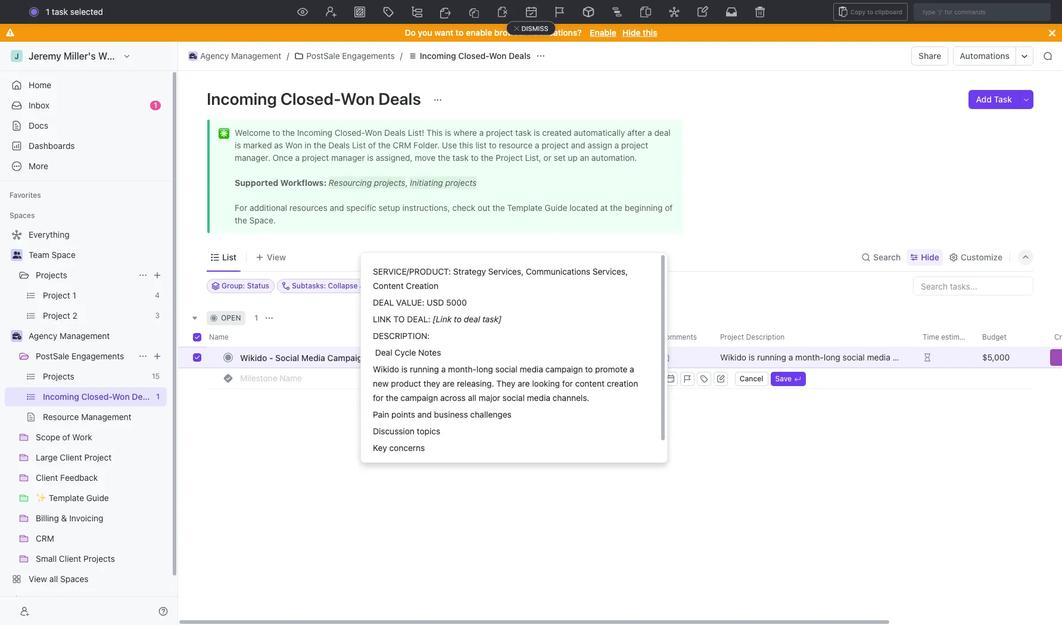 Task type: vqa. For each thing, say whether or not it's contained in the screenshot.
"DEAL:"
yes



Task type: locate. For each thing, give the bounding box(es) containing it.
name
[[209, 333, 229, 342]]

a up creation
[[630, 364, 635, 374]]

space inside the create space link
[[56, 594, 80, 604]]

0 horizontal spatial agency management
[[29, 331, 110, 341]]

pain
[[373, 410, 389, 420]]

team space link
[[29, 246, 165, 265]]

type '/' for commands field
[[915, 3, 1052, 21]]

0 horizontal spatial view
[[29, 574, 47, 584]]

cycle
[[395, 348, 416, 358]]

1 horizontal spatial a
[[630, 364, 635, 374]]

to inside "wikido is running a month-long social media campaign to promote a new product they are releasing. they are looking for content creation for the campaign across all major social media channels."
[[586, 364, 593, 374]]

running
[[410, 364, 439, 374]]

spaces down favorites "button"
[[10, 211, 35, 220]]

1 vertical spatial for
[[373, 393, 384, 403]]

to right the 'copy'
[[868, 8, 874, 15]]

services, right communications
[[593, 266, 628, 277]]

2 are from the left
[[518, 379, 530, 389]]

0 vertical spatial view
[[267, 252, 286, 262]]

1 vertical spatial incoming
[[207, 89, 277, 108]]

client for small
[[59, 554, 81, 564]]

project for project description
[[721, 333, 745, 342]]

1 horizontal spatial closed-
[[281, 89, 341, 108]]

client feedback link
[[36, 469, 165, 488]]

services, right strategy
[[489, 266, 524, 277]]

a left month-
[[442, 364, 446, 374]]

all right collapse
[[360, 281, 368, 290]]

all up create space
[[49, 574, 58, 584]]

won
[[489, 51, 507, 61], [341, 89, 375, 108], [112, 392, 130, 402]]

0 vertical spatial agency management
[[200, 51, 282, 61]]

client inside "link"
[[59, 554, 81, 564]]

1 vertical spatial social
[[503, 393, 525, 403]]

1 horizontal spatial wikido
[[373, 364, 399, 374]]

project down scope of work link
[[84, 452, 112, 463]]

projects link up incoming closed-won deals 1
[[43, 367, 147, 386]]

1 vertical spatial postsale engagements link
[[36, 347, 134, 366]]

incoming inside tree
[[43, 392, 79, 402]]

0 vertical spatial agency management link
[[185, 49, 285, 63]]

are right the they
[[518, 379, 530, 389]]

more button
[[5, 157, 167, 176]]

1 vertical spatial campaign
[[401, 393, 438, 403]]

spaces
[[10, 211, 35, 220], [60, 574, 89, 584]]

0 horizontal spatial agency management link
[[29, 327, 165, 346]]

projects link down "team space" 'link'
[[36, 266, 134, 285]]

1 a from the left
[[442, 364, 446, 374]]

1 horizontal spatial /
[[400, 51, 403, 61]]

add
[[977, 94, 992, 104]]

social
[[275, 353, 299, 363]]

campaign
[[328, 353, 367, 363]]

1 horizontal spatial hide
[[922, 252, 940, 262]]

2 vertical spatial won
[[112, 392, 130, 402]]

wikido inside "wikido is running a month-long social media campaign to promote a new product they are releasing. they are looking for content creation for the campaign across all major social media channels."
[[373, 364, 399, 374]]

docs link
[[5, 116, 167, 135]]

&
[[61, 513, 67, 523]]

agency management down 2
[[29, 331, 110, 341]]

engagements inside tree
[[72, 351, 124, 361]]

0 horizontal spatial all
[[49, 574, 58, 584]]

jeremy miller's workspace, , element
[[11, 50, 23, 62]]

1 vertical spatial all
[[468, 393, 477, 403]]

home link
[[5, 76, 167, 95]]

scope
[[36, 432, 60, 442]]

deals inside sidebar "navigation"
[[132, 392, 154, 402]]

0 vertical spatial client
[[60, 452, 82, 463]]

client up client feedback
[[60, 452, 82, 463]]

jeremy
[[29, 51, 61, 61]]

small client projects
[[36, 554, 115, 564]]

all down releasing.
[[468, 393, 477, 403]]

1 vertical spatial deals
[[379, 89, 421, 108]]

incoming closed-won deals link down enable
[[405, 49, 534, 63]]

0 vertical spatial for
[[563, 379, 573, 389]]

view inside tree
[[29, 574, 47, 584]]

client
[[60, 452, 82, 463], [36, 473, 58, 483], [59, 554, 81, 564]]

are
[[443, 379, 455, 389], [518, 379, 530, 389]]

0 horizontal spatial for
[[373, 393, 384, 403]]

0 horizontal spatial postsale
[[36, 351, 69, 361]]

project left 2
[[43, 311, 70, 321]]

this
[[643, 27, 658, 38]]

view up create
[[29, 574, 47, 584]]

cancel
[[740, 374, 764, 383]]

client down large
[[36, 473, 58, 483]]

1 horizontal spatial campaign
[[546, 364, 583, 374]]

agency right business time icon on the left of the page
[[29, 331, 57, 341]]

project inside project description dropdown button
[[721, 333, 745, 342]]

tree
[[5, 225, 167, 609]]

spaces down 'small client projects'
[[60, 574, 89, 584]]

projects down team space
[[36, 270, 67, 280]]

1 horizontal spatial spaces
[[60, 574, 89, 584]]

0 horizontal spatial a
[[442, 364, 446, 374]]

budget button
[[976, 328, 1048, 347]]

0 vertical spatial social
[[496, 364, 518, 374]]

notes
[[419, 348, 441, 358]]

project for project 1
[[43, 290, 70, 300]]

team
[[29, 250, 49, 260]]

2 vertical spatial deals
[[132, 392, 154, 402]]

0 horizontal spatial wikido
[[240, 353, 267, 363]]

1
[[46, 7, 50, 17], [154, 101, 157, 110], [72, 290, 76, 300], [255, 314, 258, 322], [156, 392, 160, 401]]

1 vertical spatial agency
[[29, 331, 57, 341]]

1 horizontal spatial postsale
[[307, 51, 340, 61]]

project 1
[[43, 290, 76, 300]]

projects down crm link
[[84, 554, 115, 564]]

1 horizontal spatial postsale engagements
[[307, 51, 395, 61]]

1 vertical spatial agency management
[[29, 331, 110, 341]]

view up status
[[267, 252, 286, 262]]

0 vertical spatial postsale engagements link
[[292, 49, 398, 63]]

agency management right business time image
[[200, 51, 282, 61]]

closed-
[[459, 51, 489, 61], [281, 89, 341, 108], [81, 392, 112, 402]]

of
[[62, 432, 70, 442]]

1 task selected
[[46, 7, 103, 17]]

space for team space
[[52, 250, 76, 260]]

2 horizontal spatial deals
[[509, 51, 531, 61]]

invoicing
[[69, 513, 103, 523]]

2 vertical spatial all
[[49, 574, 58, 584]]

deal:
[[407, 314, 431, 324]]

dropdown menu image
[[497, 7, 508, 17]]

1 vertical spatial wikido
[[373, 364, 399, 374]]

to
[[868, 8, 874, 15], [456, 27, 464, 38], [454, 314, 462, 324], [586, 364, 593, 374]]

channels.
[[553, 393, 590, 403]]

everything
[[29, 229, 70, 240]]

projects up resource
[[43, 371, 74, 382]]

project for project 2
[[43, 311, 70, 321]]

project inside project 1 link
[[43, 290, 70, 300]]

view all spaces link
[[5, 570, 165, 589]]

space right the team
[[52, 250, 76, 260]]

media
[[301, 353, 325, 363]]

2 vertical spatial client
[[59, 554, 81, 564]]

comments button
[[654, 328, 714, 347]]

0 vertical spatial agency
[[200, 51, 229, 61]]

pain points and business challenges
[[373, 410, 512, 420]]

0 horizontal spatial won
[[112, 392, 130, 402]]

[link
[[433, 314, 452, 324]]

postsale engagements link
[[292, 49, 398, 63], [36, 347, 134, 366]]

large
[[36, 452, 58, 463]]

client up view all spaces
[[59, 554, 81, 564]]

billing
[[36, 513, 59, 523]]

wikido for wikido - social media campaign
[[240, 353, 267, 363]]

1 vertical spatial hide
[[922, 252, 940, 262]]

management
[[231, 51, 282, 61], [60, 331, 110, 341], [81, 412, 131, 422]]

social down the they
[[503, 393, 525, 403]]

project inside project 2 link
[[43, 311, 70, 321]]

link
[[373, 314, 391, 324]]

1 horizontal spatial all
[[360, 281, 368, 290]]

1 vertical spatial view
[[29, 574, 47, 584]]

2 horizontal spatial incoming
[[420, 51, 456, 61]]

social up the they
[[496, 364, 518, 374]]

2 horizontal spatial all
[[468, 393, 477, 403]]

2 horizontal spatial closed-
[[459, 51, 489, 61]]

to left deal
[[454, 314, 462, 324]]

space inside "team space" 'link'
[[52, 250, 76, 260]]

discussion
[[373, 426, 415, 436]]

favorites button
[[5, 188, 46, 203]]

incoming closed-won deals 1
[[43, 392, 160, 402]]

1 vertical spatial incoming closed-won deals link
[[43, 387, 154, 407]]

1 vertical spatial engagements
[[72, 351, 124, 361]]

are up across on the left bottom of the page
[[443, 379, 455, 389]]

1 vertical spatial projects link
[[43, 367, 147, 386]]

0 horizontal spatial deals
[[132, 392, 154, 402]]

wikido up new at the bottom left of the page
[[373, 364, 399, 374]]

topics
[[417, 426, 441, 436]]

hide right search
[[922, 252, 940, 262]]

billing & invoicing link
[[36, 509, 165, 528]]

media up looking
[[520, 364, 544, 374]]

resource
[[43, 412, 79, 422]]

copy to clipboard button
[[834, 3, 909, 21]]

crm link
[[36, 529, 165, 548]]

2
[[72, 311, 77, 321]]

hide left this
[[623, 27, 641, 38]]

new
[[373, 379, 389, 389]]

0 horizontal spatial engagements
[[72, 351, 124, 361]]

1 services, from the left
[[489, 266, 524, 277]]

0 vertical spatial incoming
[[420, 51, 456, 61]]

hide
[[623, 27, 641, 38], [922, 252, 940, 262]]

tree inside sidebar "navigation"
[[5, 225, 167, 609]]

4
[[155, 291, 160, 300]]

for left the
[[373, 393, 384, 403]]

1 horizontal spatial won
[[341, 89, 375, 108]]

0 horizontal spatial incoming closed-won deals link
[[43, 387, 154, 407]]

0 horizontal spatial hide
[[623, 27, 641, 38]]

project left description
[[721, 333, 745, 342]]

closed- inside sidebar "navigation"
[[81, 392, 112, 402]]

promote
[[596, 364, 628, 374]]

for up channels.
[[563, 379, 573, 389]]

1 vertical spatial management
[[60, 331, 110, 341]]

space down view all spaces
[[56, 594, 80, 604]]

$5,000 button
[[976, 347, 1048, 368]]

to
[[394, 314, 405, 324]]

0 horizontal spatial closed-
[[81, 392, 112, 402]]

communications
[[526, 266, 591, 277]]

agency right business time image
[[200, 51, 229, 61]]

incoming closed-won deals link up the resource management link
[[43, 387, 154, 407]]

copy to clipboard
[[851, 8, 903, 15]]

all inside view all spaces link
[[49, 574, 58, 584]]

1 horizontal spatial services,
[[593, 266, 628, 277]]

1 horizontal spatial view
[[267, 252, 286, 262]]

0 vertical spatial postsale engagements
[[307, 51, 395, 61]]

0 vertical spatial hide
[[623, 27, 641, 38]]

0 vertical spatial deals
[[509, 51, 531, 61]]

view inside button
[[267, 252, 286, 262]]

status
[[247, 281, 269, 290]]

concerns
[[390, 443, 425, 453]]

search...
[[522, 7, 556, 17]]

1 vertical spatial postsale engagements
[[36, 351, 124, 361]]

1 vertical spatial closed-
[[281, 89, 341, 108]]

selected
[[70, 7, 103, 17]]

2 vertical spatial closed-
[[81, 392, 112, 402]]

0 vertical spatial engagements
[[342, 51, 395, 61]]

strategy
[[454, 266, 486, 277]]

a
[[442, 364, 446, 374], [630, 364, 635, 374]]

campaign up looking
[[546, 364, 583, 374]]

2 vertical spatial incoming
[[43, 392, 79, 402]]

tree containing everything
[[5, 225, 167, 609]]

5000
[[447, 297, 467, 308]]

dismiss
[[522, 24, 549, 32]]

create
[[29, 594, 54, 604]]

1 / from the left
[[287, 51, 289, 61]]

to up content
[[586, 364, 593, 374]]

1 horizontal spatial postsale engagements link
[[292, 49, 398, 63]]

0 vertical spatial space
[[52, 250, 76, 260]]

description:
[[373, 331, 430, 341]]

1 vertical spatial postsale
[[36, 351, 69, 361]]

0 vertical spatial won
[[489, 51, 507, 61]]

wikido left -
[[240, 353, 267, 363]]

campaign up the and
[[401, 393, 438, 403]]

⌘k
[[651, 7, 664, 17]]

1 horizontal spatial are
[[518, 379, 530, 389]]

projects link
[[36, 266, 134, 285], [43, 367, 147, 386]]

0 horizontal spatial are
[[443, 379, 455, 389]]

create space
[[29, 594, 80, 604]]

1 vertical spatial media
[[527, 393, 551, 403]]

new
[[978, 7, 995, 17]]

incoming inside incoming closed-won deals link
[[420, 51, 456, 61]]

0 vertical spatial incoming closed-won deals link
[[405, 49, 534, 63]]

1 horizontal spatial agency management link
[[185, 49, 285, 63]]

user group image
[[12, 252, 21, 259]]

2 vertical spatial projects
[[84, 554, 115, 564]]

project up "project 2"
[[43, 290, 70, 300]]

and
[[418, 410, 432, 420]]

2 a from the left
[[630, 364, 635, 374]]

name button
[[207, 328, 415, 347]]

project description
[[721, 333, 785, 342]]

media down looking
[[527, 393, 551, 403]]



Task type: describe. For each thing, give the bounding box(es) containing it.
0 vertical spatial all
[[360, 281, 368, 290]]

customize button
[[946, 249, 1007, 266]]

competitors
[[373, 460, 421, 470]]

0 vertical spatial closed-
[[459, 51, 489, 61]]

j
[[15, 52, 19, 61]]

2 vertical spatial management
[[81, 412, 131, 422]]

deal cycle notes
[[373, 348, 441, 358]]

you
[[418, 27, 432, 38]]

small
[[36, 554, 57, 564]]

view button
[[252, 249, 290, 266]]

projects inside small client projects "link"
[[84, 554, 115, 564]]

month-
[[448, 364, 477, 374]]

0 vertical spatial media
[[520, 364, 544, 374]]

dashboards
[[29, 141, 75, 151]]

0 vertical spatial projects link
[[36, 266, 134, 285]]

description
[[747, 333, 785, 342]]

usd
[[427, 297, 444, 308]]

project 2
[[43, 311, 77, 321]]

1 horizontal spatial engagements
[[342, 51, 395, 61]]

2 services, from the left
[[593, 266, 628, 277]]

1 horizontal spatial for
[[563, 379, 573, 389]]

won inside sidebar "navigation"
[[112, 392, 130, 402]]

do
[[405, 27, 416, 38]]

they
[[497, 379, 516, 389]]

clipboard
[[876, 8, 903, 15]]

1 horizontal spatial agency
[[200, 51, 229, 61]]

do you want to enable browser notifications? enable hide this
[[405, 27, 658, 38]]

automations button
[[955, 47, 1016, 65]]

points
[[392, 410, 415, 420]]

business time image
[[189, 53, 197, 59]]

0 horizontal spatial postsale engagements link
[[36, 347, 134, 366]]

discussion topics
[[373, 426, 441, 436]]

list link
[[220, 249, 237, 266]]

1 vertical spatial projects
[[43, 371, 74, 382]]

save
[[776, 374, 792, 383]]

collapse
[[328, 281, 358, 290]]

1 vertical spatial won
[[341, 89, 375, 108]]

space for create space
[[56, 594, 80, 604]]

wikido for wikido is running a month-long social media campaign to promote a new product they are releasing. they are looking for content creation for the campaign across all major social media channels.
[[373, 364, 399, 374]]

home
[[29, 80, 51, 90]]

dashboards link
[[5, 137, 167, 156]]

docs
[[29, 120, 48, 131]]

deal
[[464, 314, 480, 324]]

deal value: usd 5000
[[373, 297, 467, 308]]

team space
[[29, 250, 76, 260]]

more
[[29, 161, 48, 171]]

search button
[[858, 249, 905, 266]]

small client projects link
[[36, 550, 165, 569]]

view for view
[[267, 252, 286, 262]]

0 horizontal spatial campaign
[[401, 393, 438, 403]]

1 vertical spatial spaces
[[60, 574, 89, 584]]

key
[[373, 443, 387, 453]]

agency management inside tree
[[29, 331, 110, 341]]

add task button
[[970, 90, 1020, 109]]

sidebar navigation
[[0, 42, 181, 625]]

hide inside dropdown button
[[922, 252, 940, 262]]

agency inside tree
[[29, 331, 57, 341]]

large client project link
[[36, 448, 165, 467]]

1 inside incoming closed-won deals 1
[[156, 392, 160, 401]]

large client project
[[36, 452, 112, 463]]

2 horizontal spatial won
[[489, 51, 507, 61]]

comments
[[661, 333, 697, 342]]

search
[[874, 252, 901, 262]]

long
[[477, 364, 493, 374]]

task]
[[483, 314, 502, 324]]

resource management link
[[43, 408, 165, 427]]

is
[[402, 364, 408, 374]]

automations
[[961, 51, 1010, 61]]

notifications?
[[529, 27, 582, 38]]

save button
[[771, 372, 807, 386]]

content
[[373, 281, 404, 291]]

0 vertical spatial projects
[[36, 270, 67, 280]]

guide
[[86, 493, 109, 503]]

to inside dropdown button
[[868, 8, 874, 15]]

major
[[479, 393, 501, 403]]

task
[[52, 7, 68, 17]]

favorites
[[10, 191, 41, 200]]

view all spaces
[[29, 574, 89, 584]]

work
[[72, 432, 92, 442]]

set priority image
[[555, 7, 565, 17]]

crm
[[36, 534, 54, 544]]

hide button
[[907, 249, 944, 266]]

miller's
[[64, 51, 96, 61]]

upgrade link
[[900, 4, 957, 20]]

to right want
[[456, 27, 464, 38]]

deal
[[375, 348, 393, 358]]

project inside large client project link
[[84, 452, 112, 463]]

cancel button
[[735, 372, 769, 386]]

1 horizontal spatial incoming closed-won deals link
[[405, 49, 534, 63]]

1 horizontal spatial agency management
[[200, 51, 282, 61]]

0 horizontal spatial spaces
[[10, 211, 35, 220]]

-
[[269, 353, 273, 363]]

value:
[[396, 297, 425, 308]]

upgrade
[[916, 7, 951, 17]]

estimate
[[942, 333, 971, 342]]

project description button
[[714, 328, 916, 347]]

wikido is running a month-long social media campaign to promote a new product they are releasing. they are looking for content creation for the campaign across all major social media channels.
[[373, 364, 641, 403]]

create space link
[[5, 590, 165, 609]]

all inside "wikido is running a month-long social media campaign to promote a new product they are releasing. they are looking for content creation for the campaign across all major social media channels."
[[468, 393, 477, 403]]

1 vertical spatial incoming closed-won deals
[[207, 89, 425, 108]]

Milestone Name text field
[[240, 368, 588, 387]]

view button
[[252, 243, 290, 271]]

business time image
[[12, 333, 21, 340]]

dropdown menu image
[[697, 5, 709, 17]]

across
[[441, 393, 466, 403]]

0 vertical spatial incoming closed-won deals
[[420, 51, 531, 61]]

✨ template guide link
[[36, 489, 165, 508]]

share button
[[912, 46, 949, 66]]

15
[[152, 372, 160, 381]]

0 vertical spatial campaign
[[546, 364, 583, 374]]

postsale engagements inside sidebar "navigation"
[[36, 351, 124, 361]]

workspace
[[98, 51, 148, 61]]

list
[[222, 252, 237, 262]]

postsale inside tree
[[36, 351, 69, 361]]

1 are from the left
[[443, 379, 455, 389]]

1 horizontal spatial deals
[[379, 89, 421, 108]]

Search tasks... text field
[[914, 277, 1034, 295]]

client for large
[[60, 452, 82, 463]]

0 vertical spatial management
[[231, 51, 282, 61]]

resource management
[[43, 412, 131, 422]]

2 / from the left
[[400, 51, 403, 61]]

view for view all spaces
[[29, 574, 47, 584]]

1 vertical spatial client
[[36, 473, 58, 483]]

1 vertical spatial agency management link
[[29, 327, 165, 346]]



